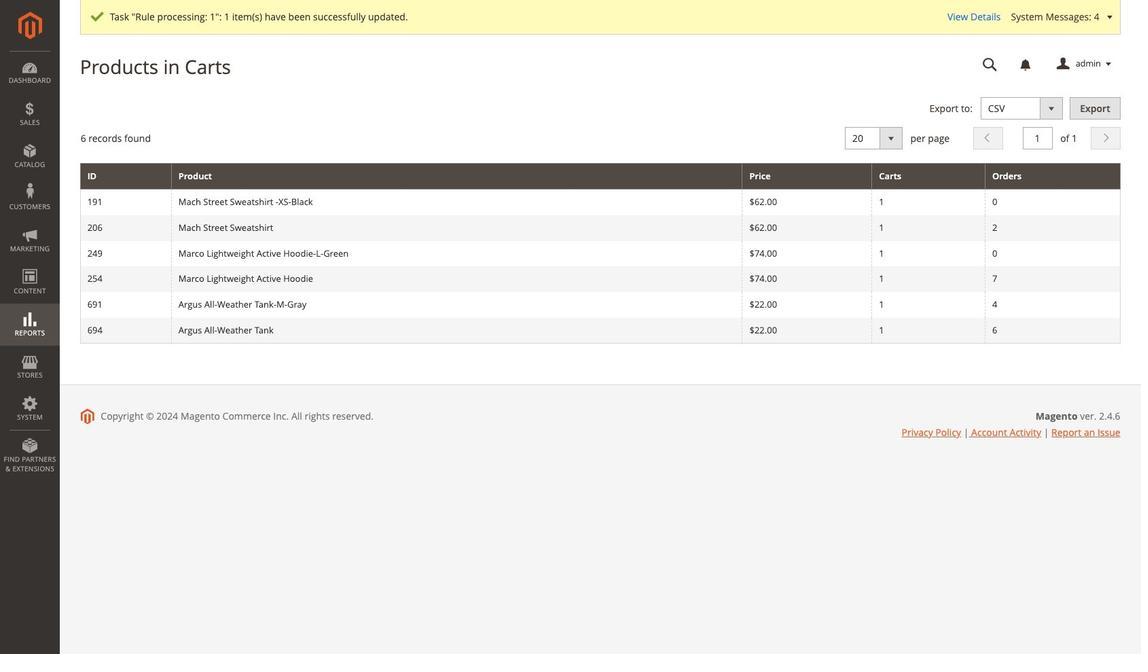 Task type: vqa. For each thing, say whether or not it's contained in the screenshot.
menu bar
yes



Task type: locate. For each thing, give the bounding box(es) containing it.
menu bar
[[0, 51, 60, 481]]

None text field
[[974, 52, 1008, 76], [1023, 127, 1053, 149], [974, 52, 1008, 76], [1023, 127, 1053, 149]]



Task type: describe. For each thing, give the bounding box(es) containing it.
magento admin panel image
[[18, 12, 42, 39]]



